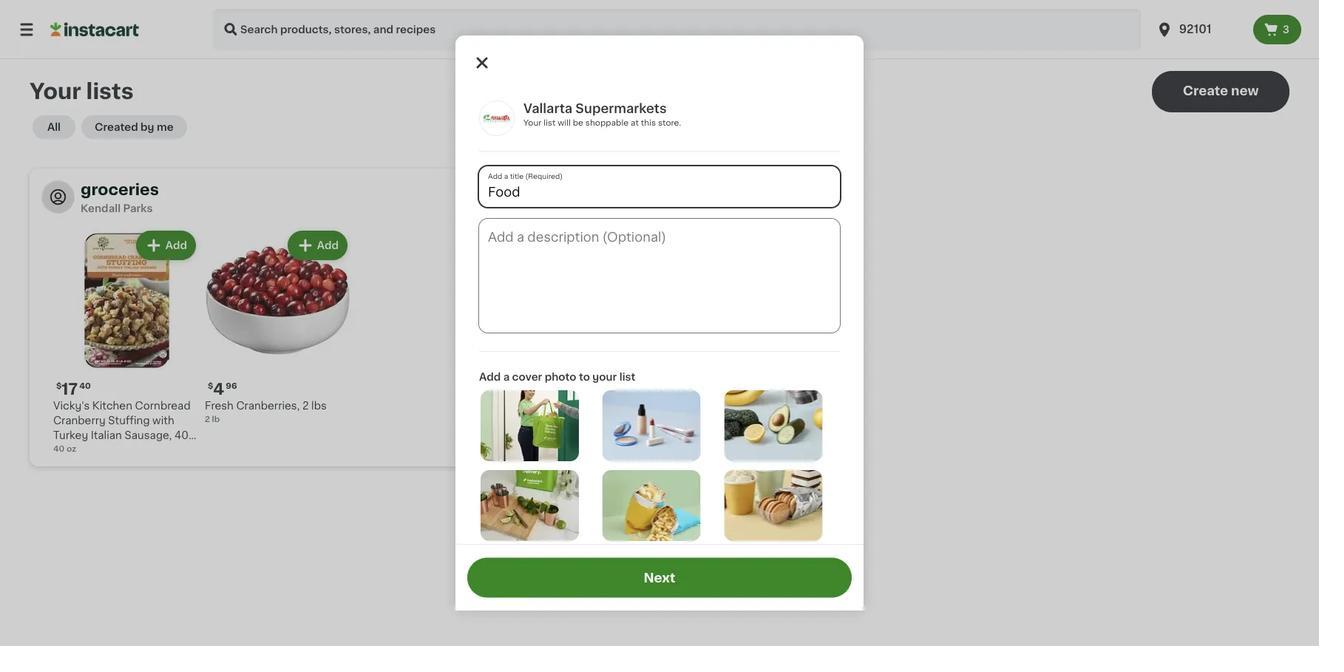 Task type: describe. For each thing, give the bounding box(es) containing it.
add a cover photo to your list
[[479, 372, 636, 382]]

a
[[503, 372, 510, 382]]

4
[[213, 381, 224, 397]]

1 horizontal spatial oz
[[67, 445, 76, 453]]

created
[[95, 122, 138, 132]]

kitchen
[[92, 401, 132, 411]]

cranberry
[[53, 416, 106, 426]]

create
[[1183, 85, 1229, 97]]

parks
[[123, 203, 153, 214]]

two bags of chips open. image
[[603, 470, 701, 541]]

none text field inside list_add_items dialog
[[479, 219, 840, 333]]

cornbread
[[135, 401, 191, 411]]

create new
[[1183, 85, 1259, 97]]

all button
[[33, 115, 75, 139]]

$ 17 40
[[56, 381, 91, 397]]

by
[[141, 122, 154, 132]]

new
[[1232, 85, 1259, 97]]

created by me button
[[81, 115, 187, 139]]

sausage,
[[125, 431, 172, 441]]

a marble tabletop with a wooden cutting board of cut limes, copper cups, and vodka bottles. image
[[481, 470, 579, 541]]

will
[[558, 119, 571, 127]]

add for 4
[[317, 240, 339, 251]]

vallarta
[[524, 102, 573, 115]]

product group containing 4
[[205, 228, 351, 425]]

40 oz
[[53, 445, 76, 453]]

$ for 4
[[208, 382, 213, 390]]

add button for 17
[[137, 232, 195, 259]]

1 horizontal spatial list
[[620, 372, 636, 382]]

vicky's
[[53, 401, 90, 411]]

0 horizontal spatial your
[[30, 81, 81, 102]]

a woman handing over a grocery bag to a customer through their front door. image
[[481, 391, 579, 462]]

oz inside the vicky's kitchen cornbread cranberry stuffing with turkey italian sausage, 40 oz
[[53, 445, 65, 456]]

create new button
[[1152, 71, 1290, 112]]

instacart logo image
[[50, 21, 139, 38]]

40 inside the vicky's kitchen cornbread cranberry stuffing with turkey italian sausage, 40 oz
[[175, 431, 189, 441]]

italian
[[91, 431, 122, 441]]

a keyboard, mouse, notebook, cup of pencils, wire cable. image
[[724, 550, 823, 621]]

vicky's kitchen cornbread cranberry stuffing with turkey italian sausage, 40 oz
[[53, 401, 191, 456]]

$ for 17
[[56, 382, 62, 390]]

3 button
[[1254, 15, 1302, 44]]

all
[[552, 192, 567, 205]]

add for 17
[[166, 240, 187, 251]]

a bunch of kale, a sliced lemon, a half of an avocado, a cucumber, a bunch of bananas, and a blender. image
[[724, 391, 823, 462]]

fresh cranberries, 2 lbs 2 lb
[[205, 401, 327, 423]]

supermarkets
[[576, 102, 667, 115]]

photo
[[545, 372, 577, 382]]

all
[[47, 122, 61, 132]]

vallarta supermarkets logo image
[[479, 101, 515, 136]]

lb
[[212, 415, 220, 423]]

cover
[[512, 372, 542, 382]]

your lists
[[30, 81, 134, 102]]

vallarta supermarkets your list will be shoppable at this store.
[[524, 102, 681, 127]]

Add a title (Required) text field
[[479, 166, 840, 207]]

17
[[62, 381, 78, 397]]

at
[[631, 119, 639, 127]]

product group containing 17
[[53, 228, 199, 456]]

2 vertical spatial 2
[[205, 415, 210, 423]]

items
[[581, 192, 617, 205]]

with
[[152, 416, 174, 426]]



Task type: vqa. For each thing, say whether or not it's contained in the screenshot.
Next button
yes



Task type: locate. For each thing, give the bounding box(es) containing it.
0 vertical spatial 2
[[570, 192, 578, 205]]

be
[[573, 119, 584, 127]]

store.
[[658, 119, 681, 127]]

0 horizontal spatial 40
[[53, 445, 65, 453]]

bowl of nachos covered in cheese. image
[[481, 550, 579, 621]]

show
[[513, 192, 549, 205]]

40 down turkey
[[53, 445, 65, 453]]

1 horizontal spatial add button
[[289, 232, 346, 259]]

0 horizontal spatial list
[[544, 119, 556, 127]]

1 product group from the left
[[53, 228, 199, 456]]

kendall
[[81, 203, 121, 214]]

0 horizontal spatial $
[[56, 382, 62, 390]]

product group
[[53, 228, 199, 456], [205, 228, 351, 425]]

1 horizontal spatial 2
[[302, 401, 309, 411]]

lbs
[[312, 401, 327, 411]]

add
[[166, 240, 187, 251], [317, 240, 339, 251], [479, 372, 501, 382]]

$ inside $ 17 40
[[56, 382, 62, 390]]

0 horizontal spatial oz
[[53, 445, 65, 456]]

0 vertical spatial your
[[30, 81, 81, 102]]

$ 4 96
[[208, 381, 237, 397]]

2 left lb at the bottom left of the page
[[205, 415, 210, 423]]

your up all
[[30, 81, 81, 102]]

2 right all
[[570, 192, 578, 205]]

40 right sausage,
[[175, 431, 189, 441]]

0 vertical spatial 40
[[79, 382, 91, 390]]

1 vertical spatial 2
[[302, 401, 309, 411]]

cranberries,
[[236, 401, 300, 411]]

40
[[79, 382, 91, 390], [175, 431, 189, 441], [53, 445, 65, 453]]

list
[[544, 119, 556, 127], [620, 372, 636, 382]]

your down vallarta
[[524, 119, 542, 127]]

0 horizontal spatial add button
[[137, 232, 195, 259]]

0 vertical spatial list
[[544, 119, 556, 127]]

me
[[157, 122, 174, 132]]

a wooden cutting board and knife, and a few sliced tomatoes and two whole tomatoes. image
[[603, 550, 701, 621]]

2 horizontal spatial 40
[[175, 431, 189, 441]]

96
[[226, 382, 237, 390]]

40 inside $ 17 40
[[79, 382, 91, 390]]

created by me
[[95, 122, 174, 132]]

0 horizontal spatial product group
[[53, 228, 199, 456]]

$ up vicky's
[[56, 382, 62, 390]]

1 horizontal spatial your
[[524, 119, 542, 127]]

a bar of chocolate cut in half, a yellow pint of white ice cream, a green pint of white ice cream, an open pack of cookies, and a stack of ice cream sandwiches. image
[[724, 470, 823, 541]]

fresh
[[205, 401, 234, 411]]

oz
[[67, 445, 76, 453], [53, 445, 65, 456]]

list down vallarta
[[544, 119, 556, 127]]

stuffing
[[108, 416, 150, 426]]

your inside vallarta supermarkets your list will be shoppable at this store.
[[524, 119, 542, 127]]

next
[[644, 572, 676, 584]]

groceries
[[81, 182, 159, 197]]

lists
[[86, 81, 134, 102]]

turkey
[[53, 431, 88, 441]]

1 vertical spatial list
[[620, 372, 636, 382]]

1 add button from the left
[[137, 232, 195, 259]]

1 vertical spatial 40
[[175, 431, 189, 441]]

shoppable
[[586, 119, 629, 127]]

pressed powder, foundation, lip stick, and makeup brushes. image
[[603, 391, 701, 462]]

your
[[30, 81, 81, 102], [524, 119, 542, 127]]

0 horizontal spatial 2
[[205, 415, 210, 423]]

this
[[641, 119, 656, 127]]

$ inside $ 4 96
[[208, 382, 213, 390]]

list right your
[[620, 372, 636, 382]]

2 for all
[[570, 192, 578, 205]]

groceries kendall parks
[[81, 182, 159, 214]]

show all 2 items
[[513, 192, 617, 205]]

1 horizontal spatial add
[[317, 240, 339, 251]]

3
[[1283, 24, 1290, 35]]

2 vertical spatial 40
[[53, 445, 65, 453]]

40 right 17
[[79, 382, 91, 390]]

2 left lbs
[[302, 401, 309, 411]]

2 for cranberries,
[[302, 401, 309, 411]]

None text field
[[479, 219, 840, 333]]

next button
[[467, 558, 852, 598]]

to
[[579, 372, 590, 382]]

$
[[56, 382, 62, 390], [208, 382, 213, 390]]

2
[[570, 192, 578, 205], [302, 401, 309, 411], [205, 415, 210, 423]]

2 horizontal spatial 2
[[570, 192, 578, 205]]

2 add button from the left
[[289, 232, 346, 259]]

add button for 4
[[289, 232, 346, 259]]

1 vertical spatial your
[[524, 119, 542, 127]]

add button
[[137, 232, 195, 259], [289, 232, 346, 259]]

list_add_items dialog
[[456, 36, 864, 647]]

1 horizontal spatial 40
[[79, 382, 91, 390]]

2 product group from the left
[[205, 228, 351, 425]]

2 $ from the left
[[208, 382, 213, 390]]

0 horizontal spatial add
[[166, 240, 187, 251]]

add inside dialog
[[479, 372, 501, 382]]

list inside vallarta supermarkets your list will be shoppable at this store.
[[544, 119, 556, 127]]

1 horizontal spatial product group
[[205, 228, 351, 425]]

2 horizontal spatial add
[[479, 372, 501, 382]]

your
[[593, 372, 617, 382]]

1 $ from the left
[[56, 382, 62, 390]]

1 horizontal spatial $
[[208, 382, 213, 390]]

$ left 96
[[208, 382, 213, 390]]



